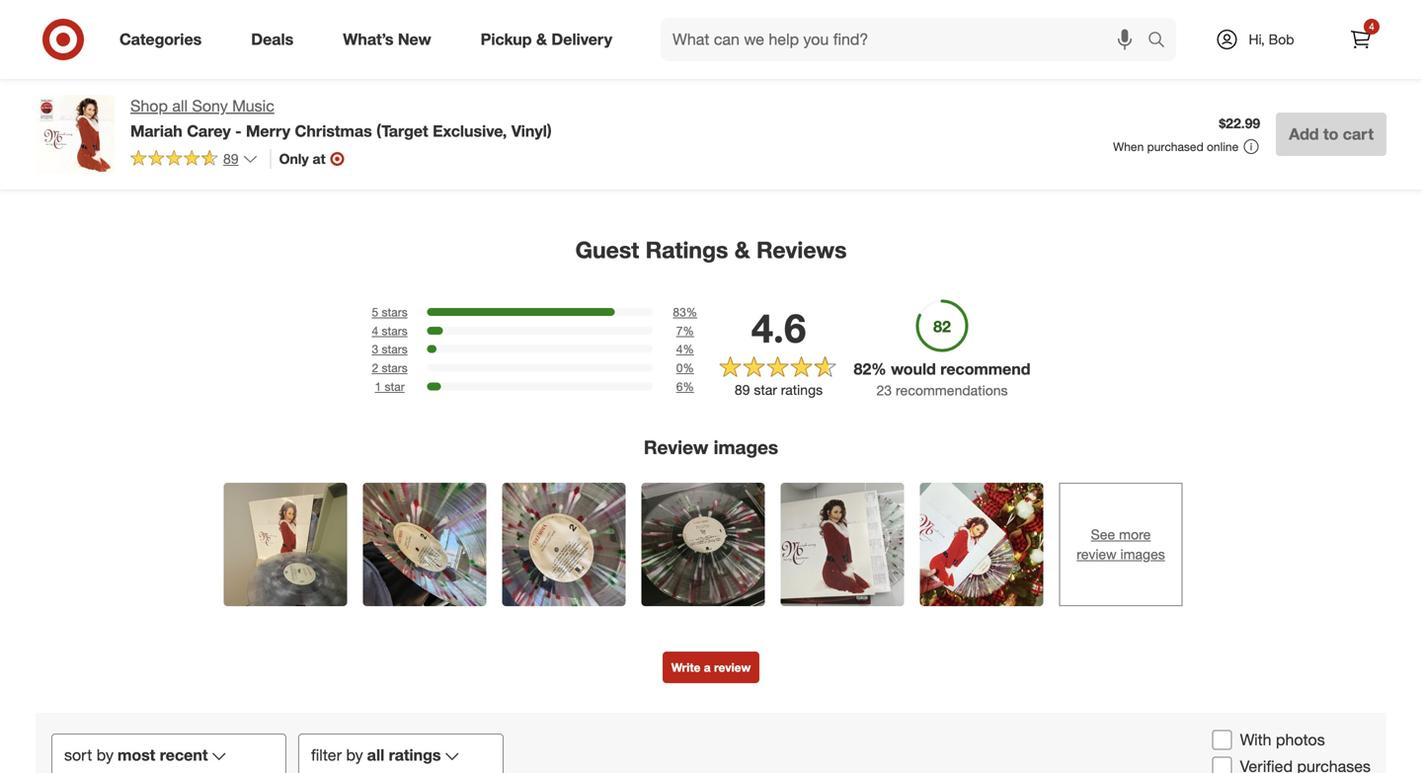 Task type: vqa. For each thing, say whether or not it's contained in the screenshot.
5 stars's stars
yes



Task type: locate. For each thing, give the bounding box(es) containing it.
1 horizontal spatial 89
[[735, 381, 750, 399]]

photos
[[1277, 731, 1326, 750]]

1 vertical spatial review
[[714, 661, 751, 676]]

% down 7 %
[[683, 342, 695, 357]]

2 horizontal spatial 4
[[1370, 20, 1375, 33]]

1 vertical spatial 4
[[372, 323, 379, 338]]

0 horizontal spatial star
[[385, 379, 405, 394]]

only
[[279, 150, 309, 167]]

images inside see more review images
[[1121, 546, 1166, 563]]

see
[[1092, 526, 1116, 544]]

2
[[372, 361, 379, 375]]

0 horizontal spatial by
[[97, 746, 114, 765]]

categories
[[120, 30, 202, 49]]

add
[[1290, 125, 1320, 144]]

0 horizontal spatial 89
[[223, 150, 239, 167]]

1 by from the left
[[97, 746, 114, 765]]

0 horizontal spatial review
[[714, 661, 751, 676]]

by
[[97, 746, 114, 765], [346, 746, 363, 765]]

sony
[[192, 96, 228, 116]]

all right filter
[[367, 746, 385, 765]]

0 vertical spatial ratings
[[781, 381, 823, 399]]

christmas
[[295, 121, 372, 141]]

3 stars from the top
[[382, 342, 408, 357]]

bob
[[1269, 31, 1295, 48]]

online
[[1208, 139, 1239, 154]]

0 horizontal spatial &
[[537, 30, 547, 49]]

add to cart
[[1290, 125, 1375, 144]]

at
[[313, 150, 326, 167]]

review
[[1077, 546, 1117, 563], [714, 661, 751, 676]]

0 horizontal spatial ratings
[[389, 746, 441, 765]]

sort
[[64, 746, 92, 765]]

5 stars
[[372, 305, 408, 320]]

stars
[[382, 305, 408, 320], [382, 323, 408, 338], [382, 342, 408, 357], [382, 361, 408, 375]]

see more review images
[[1077, 526, 1166, 563]]

pickup
[[481, 30, 532, 49]]

$22.99
[[1220, 115, 1261, 132]]

a
[[704, 661, 711, 676]]

vinyl)
[[512, 121, 552, 141]]

ratings down 4.6
[[781, 381, 823, 399]]

music
[[232, 96, 275, 116]]

0 %
[[677, 361, 695, 375]]

shop
[[130, 96, 168, 116]]

images down 89 star ratings
[[714, 436, 779, 459]]

1 star
[[375, 379, 405, 394]]

all
[[172, 96, 188, 116], [367, 746, 385, 765]]

0 vertical spatial images
[[714, 436, 779, 459]]

to
[[1324, 125, 1339, 144]]

review
[[644, 436, 709, 459]]

carey
[[187, 121, 231, 141]]

7 %
[[677, 323, 695, 338]]

1 horizontal spatial by
[[346, 746, 363, 765]]

would
[[891, 360, 937, 379]]

% for 83
[[687, 305, 698, 320]]

% inside '82 % would recommend 23 recommendations'
[[872, 360, 887, 379]]

% for 7
[[683, 323, 695, 338]]

ratings
[[781, 381, 823, 399], [389, 746, 441, 765]]

89 link
[[130, 149, 258, 172]]

1 horizontal spatial star
[[754, 381, 778, 399]]

guest review image 6 of 11, zoom in image
[[920, 483, 1044, 607]]

star right 1
[[385, 379, 405, 394]]

2 vertical spatial 4
[[677, 342, 683, 357]]

& right "ratings"
[[735, 236, 751, 264]]

0 vertical spatial review
[[1077, 546, 1117, 563]]

% up 7 %
[[687, 305, 698, 320]]

4 for 4 %
[[677, 342, 683, 357]]

images down more
[[1121, 546, 1166, 563]]

1 horizontal spatial review
[[1077, 546, 1117, 563]]

shop all sony music mariah carey - merry christmas (target exclusive, vinyl)
[[130, 96, 552, 141]]

7
[[677, 323, 683, 338]]

write a review
[[672, 661, 751, 676]]

guest review image 4 of 11, zoom in image
[[642, 483, 765, 607]]

0 horizontal spatial images
[[714, 436, 779, 459]]

review right "a"
[[714, 661, 751, 676]]

89 for 89 star ratings
[[735, 381, 750, 399]]

& right pickup at the top of page
[[537, 30, 547, 49]]

ratings right filter
[[389, 746, 441, 765]]

1 horizontal spatial &
[[735, 236, 751, 264]]

1 horizontal spatial all
[[367, 746, 385, 765]]

1 vertical spatial images
[[1121, 546, 1166, 563]]

&
[[537, 30, 547, 49], [735, 236, 751, 264]]

guest review image 5 of 11, zoom in image
[[781, 483, 905, 607]]

4 right bob
[[1370, 20, 1375, 33]]

% up 4 %
[[683, 323, 695, 338]]

0 horizontal spatial all
[[172, 96, 188, 116]]

categories link
[[103, 18, 227, 61]]

deals
[[251, 30, 294, 49]]

4 up 0
[[677, 342, 683, 357]]

Verified purchases checkbox
[[1213, 757, 1233, 774]]

images
[[714, 436, 779, 459], [1121, 546, 1166, 563]]

With photos checkbox
[[1213, 731, 1233, 751]]

sort by most recent
[[64, 746, 208, 765]]

1 horizontal spatial ratings
[[781, 381, 823, 399]]

recommendations
[[896, 382, 1008, 399]]

83
[[673, 305, 687, 320]]

89 down -
[[223, 150, 239, 167]]

star down 4.6
[[754, 381, 778, 399]]

star
[[385, 379, 405, 394], [754, 381, 778, 399]]

1 vertical spatial 89
[[735, 381, 750, 399]]

0 vertical spatial all
[[172, 96, 188, 116]]

% for 0
[[683, 361, 695, 375]]

guest review image 2 of 11, zoom in image
[[363, 483, 487, 607]]

4 stars from the top
[[382, 361, 408, 375]]

4 for 4
[[1370, 20, 1375, 33]]

stars up 4 stars
[[382, 305, 408, 320]]

more
[[1120, 526, 1152, 544]]

89
[[223, 150, 239, 167], [735, 381, 750, 399]]

stars down 3 stars
[[382, 361, 408, 375]]

review images
[[644, 436, 779, 459]]

% up 23 on the right of page
[[872, 360, 887, 379]]

stars up 3 stars
[[382, 323, 408, 338]]

1 horizontal spatial 4
[[677, 342, 683, 357]]

stars up 2 stars
[[382, 342, 408, 357]]

by right the sort
[[97, 746, 114, 765]]

% down 0 %
[[683, 379, 695, 394]]

89 for 89
[[223, 150, 239, 167]]

purchased
[[1148, 139, 1204, 154]]

3
[[372, 342, 379, 357]]

filter by all ratings
[[311, 746, 441, 765]]

cart
[[1344, 125, 1375, 144]]

1 horizontal spatial images
[[1121, 546, 1166, 563]]

2 by from the left
[[346, 746, 363, 765]]

89 star ratings
[[735, 381, 823, 399]]

82 % would recommend 23 recommendations
[[854, 360, 1031, 399]]

2 stars from the top
[[382, 323, 408, 338]]

merry
[[246, 121, 291, 141]]

1 vertical spatial &
[[735, 236, 751, 264]]

review inside see more review images
[[1077, 546, 1117, 563]]

by right filter
[[346, 746, 363, 765]]

0 vertical spatial 89
[[223, 150, 239, 167]]

user image by @vinylquest image
[[968, 0, 1190, 184]]

all left sony
[[172, 96, 188, 116]]

4
[[1370, 20, 1375, 33], [372, 323, 379, 338], [677, 342, 683, 357]]

review down see
[[1077, 546, 1117, 563]]

4 down 5
[[372, 323, 379, 338]]

%
[[687, 305, 698, 320], [683, 323, 695, 338], [683, 342, 695, 357], [872, 360, 887, 379], [683, 361, 695, 375], [683, 379, 695, 394]]

search
[[1139, 32, 1187, 51]]

0 vertical spatial 4
[[1370, 20, 1375, 33]]

2 stars
[[372, 361, 408, 375]]

0 horizontal spatial 4
[[372, 323, 379, 338]]

all inside shop all sony music mariah carey - merry christmas (target exclusive, vinyl)
[[172, 96, 188, 116]]

% down 4 %
[[683, 361, 695, 375]]

1 stars from the top
[[382, 305, 408, 320]]

89 right 6 %
[[735, 381, 750, 399]]



Task type: describe. For each thing, give the bounding box(es) containing it.
guest
[[576, 236, 640, 264]]

4.6
[[752, 304, 807, 352]]

% for 82
[[872, 360, 887, 379]]

star for 1
[[385, 379, 405, 394]]

pickup & delivery link
[[464, 18, 637, 61]]

recommend
[[941, 360, 1031, 379]]

by for sort by
[[97, 746, 114, 765]]

0 vertical spatial &
[[537, 30, 547, 49]]

hi,
[[1250, 31, 1266, 48]]

user image by @nsync.freak image
[[257, 0, 478, 184]]

% for 6
[[683, 379, 695, 394]]

4 for 4 stars
[[372, 323, 379, 338]]

when purchased online
[[1114, 139, 1239, 154]]

% for 4
[[683, 342, 695, 357]]

review for see more review images
[[1077, 546, 1117, 563]]

new
[[398, 30, 431, 49]]

recent
[[160, 746, 208, 765]]

stars for 5 stars
[[382, 305, 408, 320]]

4 link
[[1340, 18, 1383, 61]]

4 %
[[677, 342, 695, 357]]

with photos
[[1241, 731, 1326, 750]]

(target
[[377, 121, 429, 141]]

user image by @vinyl____collector image
[[731, 0, 953, 184]]

add to cart button
[[1277, 113, 1387, 156]]

what's
[[343, 30, 394, 49]]

star for 89
[[754, 381, 778, 399]]

stars for 4 stars
[[382, 323, 408, 338]]

user image by @happiness.a.little.swift.away image
[[494, 0, 715, 184]]

search button
[[1139, 18, 1187, 65]]

deals link
[[234, 18, 318, 61]]

What can we help you find? suggestions appear below search field
[[661, 18, 1153, 61]]

-
[[235, 121, 242, 141]]

exclusive,
[[433, 121, 507, 141]]

1 vertical spatial ratings
[[389, 746, 441, 765]]

image of mariah carey - merry christmas (target exclusive, vinyl) image
[[36, 95, 115, 174]]

write
[[672, 661, 701, 676]]

guest review image 3 of 11, zoom in image
[[502, 483, 626, 607]]

1
[[375, 379, 382, 394]]

see more review images button
[[1060, 483, 1183, 607]]

write a review button
[[663, 652, 760, 684]]

3 stars
[[372, 342, 408, 357]]

pickup & delivery
[[481, 30, 613, 49]]

review for write a review
[[714, 661, 751, 676]]

what's new
[[343, 30, 431, 49]]

most
[[118, 746, 155, 765]]

with
[[1241, 731, 1272, 750]]

stars for 3 stars
[[382, 342, 408, 357]]

6
[[677, 379, 683, 394]]

5
[[372, 305, 379, 320]]

6 %
[[677, 379, 695, 394]]

by for filter by
[[346, 746, 363, 765]]

when
[[1114, 139, 1145, 154]]

what's new link
[[326, 18, 456, 61]]

guest review image 1 of 11, zoom in image
[[224, 483, 347, 607]]

stars for 2 stars
[[382, 361, 408, 375]]

1 vertical spatial all
[[367, 746, 385, 765]]

4 stars
[[372, 323, 408, 338]]

ratings
[[646, 236, 729, 264]]

user image by ellur image
[[20, 0, 241, 184]]

filter
[[311, 746, 342, 765]]

delivery
[[552, 30, 613, 49]]

only at
[[279, 150, 326, 167]]

hi, bob
[[1250, 31, 1295, 48]]

83 %
[[673, 305, 698, 320]]

mariah
[[130, 121, 183, 141]]

0
[[677, 361, 683, 375]]

reviews
[[757, 236, 847, 264]]

guest ratings & reviews
[[576, 236, 847, 264]]

user image by @ohtarget image
[[1206, 0, 1423, 184]]

82
[[854, 360, 872, 379]]

23
[[877, 382, 892, 399]]



